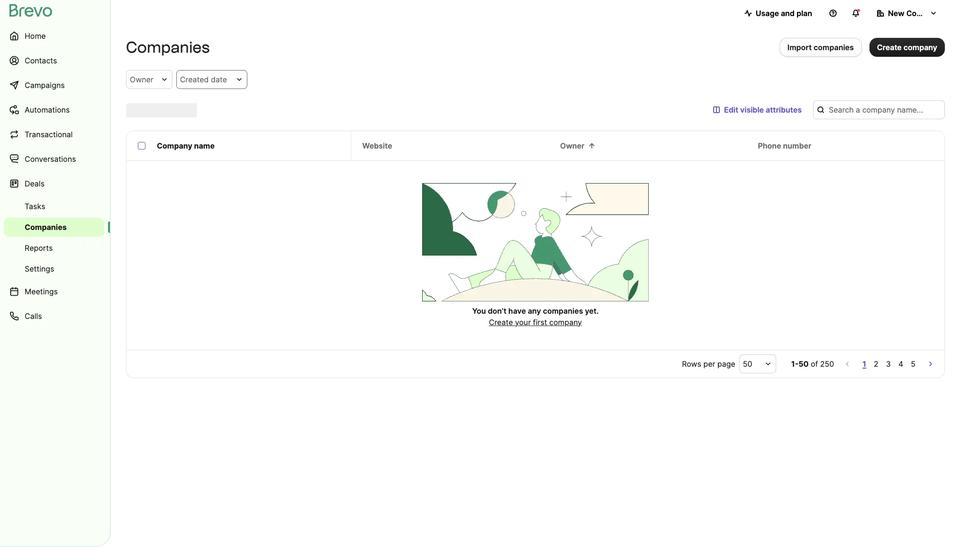Task type: vqa. For each thing, say whether or not it's contained in the screenshot.
your
yes



Task type: locate. For each thing, give the bounding box(es) containing it.
create down don't
[[489, 318, 513, 327]]

1 horizontal spatial companies
[[814, 43, 854, 52]]

0 vertical spatial owner
[[130, 75, 153, 84]]

1 horizontal spatial 50
[[799, 360, 809, 369]]

1 horizontal spatial company
[[904, 43, 937, 52]]

1
[[863, 360, 866, 369]]

0 horizontal spatial create
[[489, 318, 513, 327]]

1 button
[[861, 358, 868, 371]]

0 horizontal spatial owner
[[130, 75, 153, 84]]

edit visible attributes
[[724, 105, 802, 115]]

1 vertical spatial create
[[489, 318, 513, 327]]

of
[[811, 360, 818, 369]]

deals
[[25, 179, 45, 189]]

reports link
[[4, 239, 104, 258]]

plan
[[797, 9, 812, 18]]

company
[[904, 43, 937, 52], [549, 318, 582, 327]]

tasks
[[25, 202, 45, 211]]

company
[[907, 9, 942, 18], [157, 141, 192, 151]]

1 50 from the left
[[743, 360, 752, 369]]

company right first
[[549, 318, 582, 327]]

1-
[[791, 360, 799, 369]]

don't
[[488, 306, 507, 316]]

owner inside popup button
[[130, 75, 153, 84]]

0 horizontal spatial company
[[549, 318, 582, 327]]

transactional link
[[4, 123, 104, 146]]

0 vertical spatial company
[[904, 43, 937, 52]]

import companies button
[[780, 38, 862, 57]]

companies up "reports"
[[25, 223, 67, 232]]

1 horizontal spatial create
[[877, 43, 902, 52]]

meetings
[[25, 287, 58, 297]]

company down 'new company'
[[904, 43, 937, 52]]

new company
[[888, 9, 942, 18]]

home
[[25, 31, 46, 41]]

0 horizontal spatial companies
[[543, 306, 583, 316]]

companies
[[814, 43, 854, 52], [543, 306, 583, 316]]

name
[[194, 141, 215, 151]]

1 horizontal spatial company
[[907, 9, 942, 18]]

usage and plan button
[[737, 4, 820, 23]]

1 vertical spatial company
[[549, 318, 582, 327]]

calls
[[25, 312, 42, 321]]

0 vertical spatial company
[[907, 9, 942, 18]]

company left name
[[157, 141, 192, 151]]

owner
[[130, 75, 153, 84], [560, 141, 585, 151]]

50 inside popup button
[[743, 360, 752, 369]]

attributes
[[766, 105, 802, 115]]

date
[[211, 75, 227, 84]]

companies up owner popup button
[[126, 38, 210, 56]]

create
[[877, 43, 902, 52], [489, 318, 513, 327]]

50 left of on the bottom right of the page
[[799, 360, 809, 369]]

1 vertical spatial companies
[[543, 306, 583, 316]]

50 button
[[739, 355, 776, 374]]

1 vertical spatial company
[[157, 141, 192, 151]]

created date button
[[176, 70, 247, 89]]

page
[[718, 360, 736, 369]]

3
[[886, 360, 891, 369]]

0 vertical spatial companies
[[814, 43, 854, 52]]

companies up first
[[543, 306, 583, 316]]

up image
[[588, 142, 596, 150]]

3 button
[[884, 358, 893, 371]]

companies inside you don't have any companies yet. create your first company
[[543, 306, 583, 316]]

company right new
[[907, 9, 942, 18]]

2 button
[[872, 358, 881, 371]]

have
[[508, 306, 526, 316]]

4
[[899, 360, 903, 369]]

create down new
[[877, 43, 902, 52]]

company inside you don't have any companies yet. create your first company
[[549, 318, 582, 327]]

50 right page
[[743, 360, 752, 369]]

1 vertical spatial owner
[[560, 141, 585, 151]]

edit visible attributes button
[[705, 100, 810, 119]]

companies
[[126, 38, 210, 56], [25, 223, 67, 232]]

conversations
[[25, 155, 76, 164]]

created date
[[180, 75, 227, 84]]

any
[[528, 306, 541, 316]]

phone number
[[758, 141, 812, 151]]

you don't have any companies yet. create your first company
[[472, 306, 599, 327]]

companies right import
[[814, 43, 854, 52]]

250
[[820, 360, 834, 369]]

0 horizontal spatial company
[[157, 141, 192, 151]]

rows
[[682, 360, 701, 369]]

automations link
[[4, 99, 104, 121]]

home link
[[4, 25, 104, 47]]

50
[[743, 360, 752, 369], [799, 360, 809, 369]]

0 horizontal spatial 50
[[743, 360, 752, 369]]

1 vertical spatial companies
[[25, 223, 67, 232]]

first
[[533, 318, 547, 327]]

create company button
[[870, 38, 945, 57]]

transactional
[[25, 130, 73, 139]]

import
[[788, 43, 812, 52]]

1 horizontal spatial owner
[[560, 141, 585, 151]]

Search a company name... search field
[[813, 100, 945, 119]]

1 horizontal spatial companies
[[126, 38, 210, 56]]

campaigns
[[25, 81, 65, 90]]

0 vertical spatial create
[[877, 43, 902, 52]]

company inside button
[[907, 9, 942, 18]]

companies link
[[4, 218, 104, 237]]



Task type: describe. For each thing, give the bounding box(es) containing it.
5 button
[[909, 358, 918, 371]]

campaigns link
[[4, 74, 104, 97]]

create inside button
[[877, 43, 902, 52]]

website
[[362, 141, 392, 151]]

created
[[180, 75, 209, 84]]

tasks link
[[4, 197, 104, 216]]

1-50 of 250
[[791, 360, 834, 369]]

company inside create company button
[[904, 43, 937, 52]]

deals link
[[4, 173, 104, 195]]

settings
[[25, 264, 54, 274]]

you
[[472, 306, 486, 316]]

new company button
[[869, 4, 945, 23]]

and
[[781, 9, 795, 18]]

2 50 from the left
[[799, 360, 809, 369]]

contacts
[[25, 56, 57, 65]]

visible
[[740, 105, 764, 115]]

automations
[[25, 105, 70, 115]]

create company
[[877, 43, 937, 52]]

calls link
[[4, 305, 104, 328]]

4 button
[[897, 358, 905, 371]]

contacts link
[[4, 49, 104, 72]]

rows per page
[[682, 360, 736, 369]]

conversations link
[[4, 148, 104, 171]]

yet.
[[585, 306, 599, 316]]

owner button
[[126, 70, 172, 89]]

import companies
[[788, 43, 854, 52]]

company name
[[157, 141, 215, 151]]

your
[[515, 318, 531, 327]]

usage
[[756, 9, 779, 18]]

0 vertical spatial companies
[[126, 38, 210, 56]]

companies inside button
[[814, 43, 854, 52]]

phone
[[758, 141, 781, 151]]

5
[[911, 360, 916, 369]]

create inside you don't have any companies yet. create your first company
[[489, 318, 513, 327]]

usage and plan
[[756, 9, 812, 18]]

number
[[783, 141, 812, 151]]

0 horizontal spatial companies
[[25, 223, 67, 232]]

reports
[[25, 244, 53, 253]]

per
[[704, 360, 715, 369]]

settings link
[[4, 260, 104, 279]]

meetings link
[[4, 281, 104, 303]]

new
[[888, 9, 905, 18]]

edit
[[724, 105, 738, 115]]

2
[[874, 360, 879, 369]]



